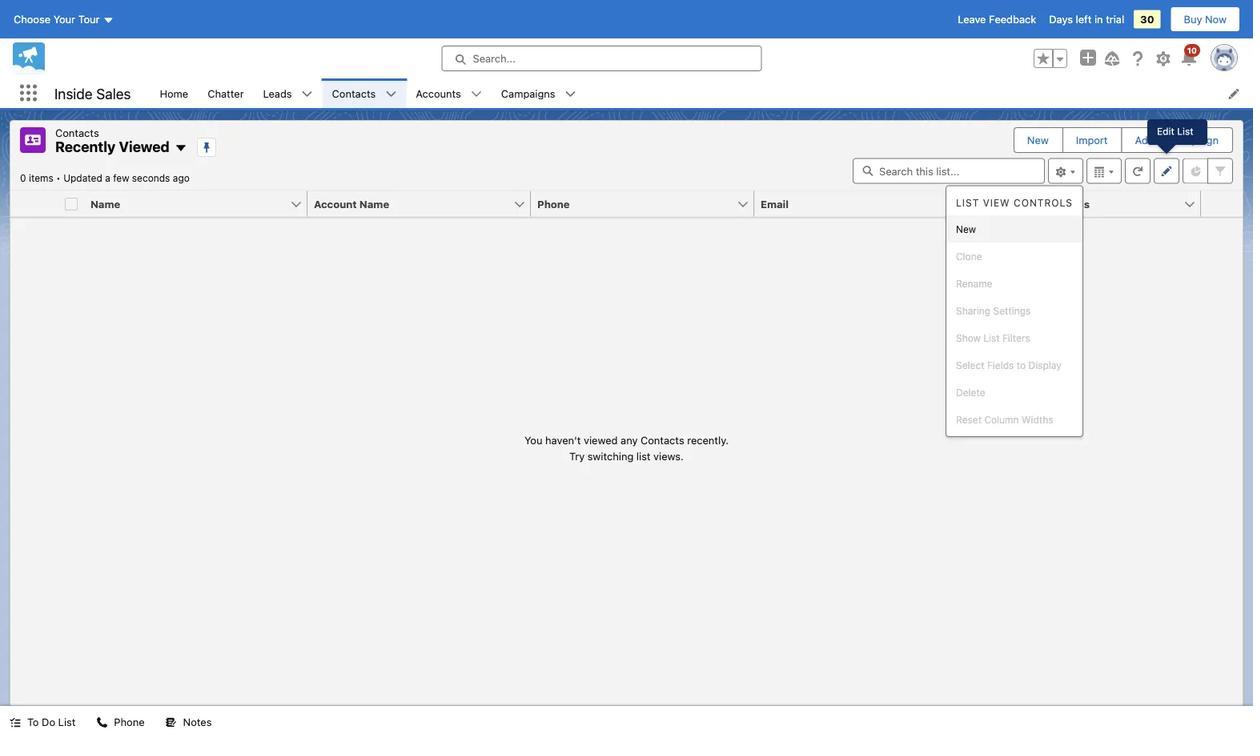 Task type: describe. For each thing, give the bounding box(es) containing it.
leave
[[958, 13, 986, 25]]

few
[[113, 173, 129, 184]]

list inside tooltip
[[1177, 126, 1194, 137]]

text default image up 'ago'
[[174, 142, 187, 155]]

do
[[42, 716, 55, 728]]

cell inside the recently viewed|contacts|list view element
[[58, 191, 84, 217]]

buy now button
[[1171, 6, 1241, 32]]

10
[[1188, 46, 1197, 55]]

rename
[[956, 278, 993, 289]]

leads
[[263, 87, 292, 99]]

campaigns
[[501, 87, 555, 99]]

contacts inside list item
[[332, 87, 376, 99]]

ago
[[173, 173, 190, 184]]

text default image inside accounts 'list item'
[[471, 89, 482, 100]]

clone link
[[947, 243, 1083, 270]]

search... button
[[442, 46, 762, 71]]

home
[[160, 87, 188, 99]]

1 vertical spatial phone button
[[87, 706, 154, 738]]

new for the new link
[[956, 223, 976, 235]]

text default image inside campaigns list item
[[565, 89, 576, 100]]

recently
[[55, 138, 116, 155]]

accounts
[[416, 87, 461, 99]]

campaigns link
[[492, 78, 565, 108]]

menu inside the recently viewed|contacts|list view element
[[947, 189, 1083, 433]]

leave feedback
[[958, 13, 1037, 25]]

view
[[983, 197, 1010, 209]]

items
[[29, 173, 53, 184]]

filters
[[1003, 332, 1030, 344]]

select
[[956, 360, 985, 371]]

seconds
[[132, 173, 170, 184]]

display
[[1029, 360, 1062, 371]]

text default image inside leads 'list item'
[[302, 89, 313, 100]]

account name element
[[308, 191, 541, 217]]

email button
[[754, 191, 960, 217]]

column
[[985, 414, 1019, 425]]

name button
[[84, 191, 290, 217]]

delete
[[956, 387, 986, 398]]

status inside the recently viewed|contacts|list view element
[[525, 433, 729, 464]]

action image
[[1201, 191, 1243, 217]]

show list filters
[[956, 332, 1030, 344]]

contact
[[984, 198, 1025, 210]]

1 vertical spatial phone
[[114, 716, 145, 728]]

updated
[[63, 173, 102, 184]]

1 vertical spatial to
[[1017, 360, 1026, 371]]

0
[[20, 173, 26, 184]]

add to campaign
[[1135, 134, 1219, 146]]

reset column widths
[[956, 414, 1054, 425]]

show list filters link
[[947, 324, 1083, 352]]

days
[[1049, 13, 1073, 25]]

choose your tour
[[14, 13, 100, 25]]

search...
[[473, 52, 516, 64]]

in
[[1095, 13, 1103, 25]]

new link
[[947, 215, 1083, 243]]

buy now
[[1184, 13, 1227, 25]]

phone button inside 'phone' element
[[531, 191, 737, 217]]

a
[[105, 173, 110, 184]]

controls
[[1014, 197, 1073, 209]]

alias
[[1065, 198, 1090, 210]]

email
[[761, 198, 789, 210]]

accounts link
[[406, 78, 471, 108]]

leads list item
[[254, 78, 322, 108]]

home link
[[150, 78, 198, 108]]

select fields to display link
[[947, 352, 1083, 379]]

notes button
[[156, 706, 221, 738]]

days left in trial
[[1049, 13, 1125, 25]]

new button
[[1015, 128, 1062, 152]]

•
[[56, 173, 61, 184]]



Task type: vqa. For each thing, say whether or not it's contained in the screenshot.
Lightning Usage
no



Task type: locate. For each thing, give the bounding box(es) containing it.
list view controls
[[956, 197, 1073, 209]]

contact owner alias element
[[978, 191, 1211, 217]]

1 vertical spatial new
[[956, 223, 976, 235]]

list
[[1177, 126, 1194, 137], [956, 197, 980, 209], [984, 332, 1000, 344], [58, 716, 76, 728]]

new for 'new' button
[[1027, 134, 1049, 146]]

clone
[[956, 251, 982, 262]]

accounts list item
[[406, 78, 492, 108]]

widths
[[1022, 414, 1054, 425]]

sales
[[96, 85, 131, 102]]

leave feedback link
[[958, 13, 1037, 25]]

text default image
[[471, 89, 482, 100], [165, 717, 177, 728]]

contacts link
[[322, 78, 385, 108]]

add to campaign button
[[1122, 128, 1232, 152]]

to
[[27, 716, 39, 728]]

left
[[1076, 13, 1092, 25]]

new
[[1027, 134, 1049, 146], [956, 223, 976, 235]]

text default image
[[302, 89, 313, 100], [385, 89, 397, 100], [565, 89, 576, 100], [174, 142, 187, 155], [10, 717, 21, 728], [96, 717, 108, 728]]

30
[[1141, 13, 1154, 25]]

to
[[1157, 134, 1167, 146], [1017, 360, 1026, 371]]

None search field
[[853, 158, 1045, 184]]

menu containing list view controls
[[947, 189, 1083, 433]]

import button
[[1063, 128, 1121, 152]]

list containing home
[[150, 78, 1253, 108]]

recently.
[[687, 434, 729, 446]]

phone inside the recently viewed|contacts|list view element
[[537, 198, 570, 210]]

item number image
[[10, 191, 58, 217]]

new left import button
[[1027, 134, 1049, 146]]

sharing settings
[[956, 305, 1031, 316]]

phone
[[537, 198, 570, 210], [114, 716, 145, 728]]

feedback
[[989, 13, 1037, 25]]

name
[[90, 198, 120, 210], [359, 198, 389, 210]]

chatter
[[208, 87, 244, 99]]

text default image left to
[[10, 717, 21, 728]]

campaigns list item
[[492, 78, 586, 108]]

contact owner alias
[[984, 198, 1090, 210]]

text default image right accounts in the top left of the page
[[471, 89, 482, 100]]

2 vertical spatial contacts
[[641, 434, 684, 446]]

0 vertical spatial text default image
[[471, 89, 482, 100]]

chatter link
[[198, 78, 254, 108]]

name element
[[84, 191, 317, 217]]

list
[[150, 78, 1253, 108]]

haven't
[[545, 434, 581, 446]]

1 horizontal spatial phone button
[[531, 191, 737, 217]]

1 horizontal spatial contacts
[[332, 87, 376, 99]]

edit list
[[1157, 126, 1194, 137]]

sharing
[[956, 305, 991, 316]]

0 horizontal spatial to
[[1017, 360, 1026, 371]]

contacts list item
[[322, 78, 406, 108]]

0 vertical spatial contacts
[[332, 87, 376, 99]]

text default image right leads
[[302, 89, 313, 100]]

add
[[1135, 134, 1155, 146]]

inside sales
[[54, 85, 131, 102]]

text default image right to do list
[[96, 717, 108, 728]]

new inside the new link
[[956, 223, 976, 235]]

try
[[570, 450, 585, 462]]

0 horizontal spatial contacts
[[55, 127, 99, 139]]

phone element
[[531, 191, 764, 217]]

viewed
[[119, 138, 170, 155]]

campaign
[[1170, 134, 1219, 146]]

contacts
[[332, 87, 376, 99], [55, 127, 99, 139], [641, 434, 684, 446]]

action element
[[1201, 191, 1243, 217]]

import
[[1076, 134, 1108, 146]]

name down the "0 items • updated a few seconds ago"
[[90, 198, 120, 210]]

contacts inside "you haven't viewed any contacts recently. try switching list views."
[[641, 434, 684, 446]]

0 items • updated a few seconds ago
[[20, 173, 190, 184]]

edit
[[1157, 126, 1175, 137]]

0 vertical spatial new
[[1027, 134, 1049, 146]]

tour
[[78, 13, 100, 25]]

to do list
[[27, 716, 76, 728]]

status containing you haven't viewed any contacts recently.
[[525, 433, 729, 464]]

account name
[[314, 198, 389, 210]]

reset column widths link
[[947, 406, 1083, 433]]

1 horizontal spatial name
[[359, 198, 389, 210]]

text default image inside the to do list button
[[10, 717, 21, 728]]

contact owner alias button
[[978, 191, 1184, 217]]

text default image inside notes button
[[165, 717, 177, 728]]

list
[[637, 450, 651, 462]]

now
[[1205, 13, 1227, 25]]

text default image left accounts link
[[385, 89, 397, 100]]

you haven't viewed any contacts recently. try switching list views.
[[525, 434, 729, 462]]

new up clone
[[956, 223, 976, 235]]

email element
[[754, 191, 987, 217]]

Search Recently Viewed list view. search field
[[853, 158, 1045, 184]]

delete link
[[947, 379, 1083, 406]]

1 name from the left
[[90, 198, 120, 210]]

contacts right leads 'list item'
[[332, 87, 376, 99]]

contacts up views. at the right
[[641, 434, 684, 446]]

any
[[621, 434, 638, 446]]

to inside button
[[1157, 134, 1167, 146]]

contacts down inside on the top left of page
[[55, 127, 99, 139]]

trial
[[1106, 13, 1125, 25]]

recently viewed status
[[20, 173, 63, 184]]

0 vertical spatial to
[[1157, 134, 1167, 146]]

1 horizontal spatial phone
[[537, 198, 570, 210]]

0 vertical spatial phone button
[[531, 191, 737, 217]]

recently viewed|contacts|list view element
[[10, 120, 1244, 706]]

notes
[[183, 716, 212, 728]]

status
[[525, 433, 729, 464]]

group
[[1034, 49, 1068, 68]]

inside
[[54, 85, 93, 102]]

2 name from the left
[[359, 198, 389, 210]]

views.
[[654, 450, 684, 462]]

fields
[[987, 360, 1014, 371]]

1 horizontal spatial to
[[1157, 134, 1167, 146]]

recently viewed
[[55, 138, 170, 155]]

0 horizontal spatial new
[[956, 223, 976, 235]]

account
[[314, 198, 357, 210]]

viewed
[[584, 434, 618, 446]]

text default image left notes
[[165, 717, 177, 728]]

1 vertical spatial text default image
[[165, 717, 177, 728]]

10 button
[[1180, 44, 1201, 68]]

account name button
[[308, 191, 513, 217]]

1 vertical spatial contacts
[[55, 127, 99, 139]]

item number element
[[10, 191, 58, 217]]

menu
[[947, 189, 1083, 433]]

sharing settings link
[[947, 297, 1083, 324]]

leads link
[[254, 78, 302, 108]]

0 horizontal spatial name
[[90, 198, 120, 210]]

text default image right 'campaigns'
[[565, 89, 576, 100]]

to do list button
[[0, 706, 85, 738]]

2 horizontal spatial contacts
[[641, 434, 684, 446]]

choose
[[14, 13, 51, 25]]

1 horizontal spatial text default image
[[471, 89, 482, 100]]

choose your tour button
[[13, 6, 115, 32]]

0 horizontal spatial phone
[[114, 716, 145, 728]]

your
[[53, 13, 75, 25]]

new inside 'new' button
[[1027, 134, 1049, 146]]

list inside button
[[58, 716, 76, 728]]

you
[[525, 434, 543, 446]]

cell
[[58, 191, 84, 217]]

show
[[956, 332, 981, 344]]

edit list tooltip
[[1148, 119, 1208, 145]]

phone button
[[531, 191, 737, 217], [87, 706, 154, 738]]

1 horizontal spatial new
[[1027, 134, 1049, 146]]

select fields to display
[[956, 360, 1062, 371]]

settings
[[994, 305, 1031, 316]]

0 horizontal spatial text default image
[[165, 717, 177, 728]]

name right the account
[[359, 198, 389, 210]]

0 horizontal spatial phone button
[[87, 706, 154, 738]]

text default image inside contacts list item
[[385, 89, 397, 100]]

0 vertical spatial phone
[[537, 198, 570, 210]]

buy
[[1184, 13, 1203, 25]]

contacts image
[[20, 127, 46, 153]]

reset
[[956, 414, 982, 425]]



